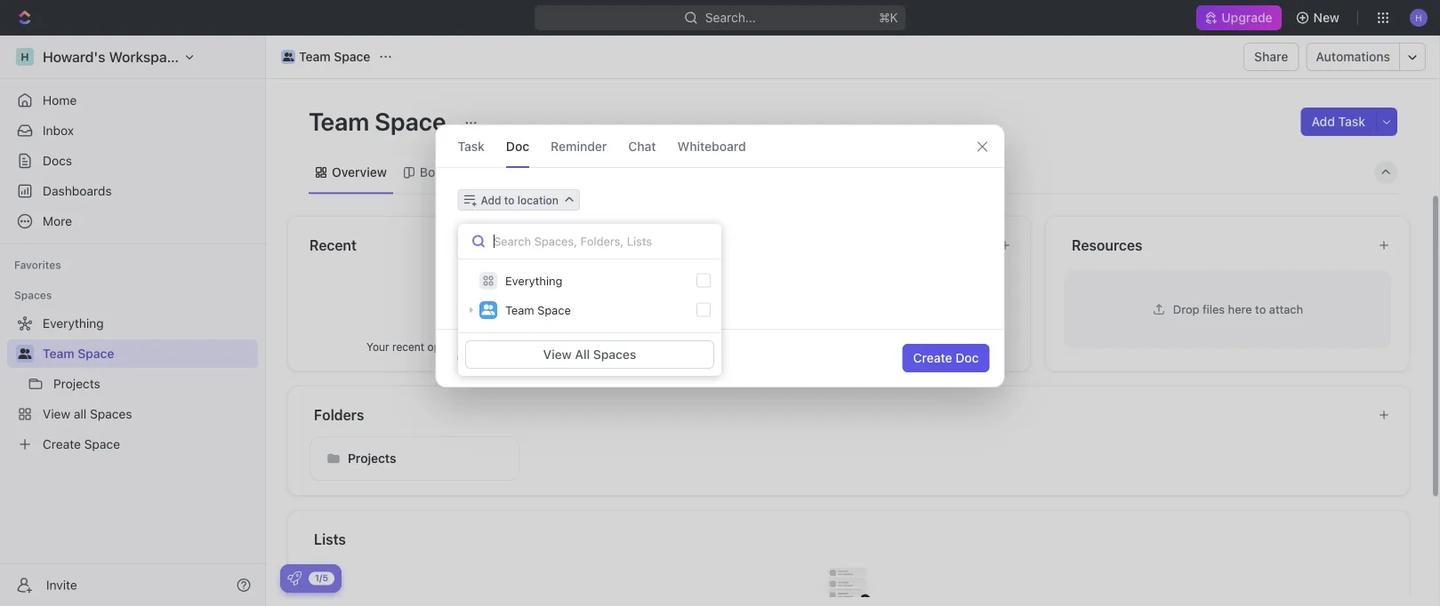 Task type: vqa. For each thing, say whether or not it's contained in the screenshot.
no most used docs image
yes



Task type: describe. For each thing, give the bounding box(es) containing it.
resources button
[[1071, 234, 1364, 256]]

all
[[575, 347, 590, 362]]

team inside tree
[[43, 346, 74, 361]]

drop
[[1173, 302, 1199, 316]]

here.
[[547, 341, 573, 353]]

no recent items image
[[434, 269, 505, 340]]

added
[[799, 341, 830, 353]]

dashboards link
[[7, 177, 258, 205]]

user group image inside team space tree
[[18, 349, 32, 359]]

files
[[1202, 302, 1225, 316]]

new button
[[1288, 4, 1350, 32]]

overview
[[332, 165, 387, 180]]

projects
[[348, 451, 396, 466]]

inbox link
[[7, 117, 258, 145]]

favorites button
[[7, 254, 68, 276]]

here
[[1228, 302, 1252, 316]]

2 vertical spatial to
[[883, 341, 893, 353]]

board
[[420, 165, 455, 180]]

view
[[543, 347, 572, 362]]

1 vertical spatial docs
[[688, 237, 723, 253]]

list
[[487, 165, 509, 180]]

team space tree
[[7, 310, 258, 459]]

1 vertical spatial to
[[1255, 302, 1266, 316]]

will
[[499, 341, 515, 353]]

folders
[[314, 406, 364, 423]]

add task button
[[1301, 108, 1376, 136]]

show
[[518, 341, 544, 353]]

your recent opened items will show here.
[[367, 341, 573, 353]]

attach
[[1269, 302, 1303, 316]]

your
[[367, 341, 389, 353]]

lists
[[314, 531, 346, 548]]

no lists icon. image
[[813, 554, 884, 607]]

gantt
[[627, 165, 660, 180]]

add to location button
[[458, 189, 580, 211]]

sidebar navigation
[[0, 36, 266, 607]]

board link
[[416, 160, 455, 185]]

recent
[[310, 237, 357, 253]]

task inside button
[[1338, 114, 1365, 129]]

search...
[[705, 10, 756, 25]]

doc inside create doc button
[[956, 351, 979, 366]]

calendar link
[[538, 160, 595, 185]]

Name this Doc... field
[[436, 221, 1004, 243]]

team space inside tree
[[43, 346, 114, 361]]

add to location button
[[458, 189, 580, 211]]

0 vertical spatial team space link
[[277, 46, 375, 68]]

recent
[[392, 341, 424, 353]]

favorites
[[14, 259, 61, 271]]

calendar
[[542, 165, 595, 180]]

reminder button
[[551, 125, 607, 167]]

invite
[[46, 578, 77, 593]]

items
[[468, 341, 496, 353]]

everything
[[505, 274, 562, 288]]

reminder
[[551, 139, 607, 153]]

add for add task
[[1311, 114, 1335, 129]]

chat
[[628, 139, 656, 153]]

opened
[[427, 341, 465, 353]]

table link
[[690, 160, 725, 185]]

table
[[693, 165, 725, 180]]

location
[[517, 194, 559, 206]]



Task type: locate. For each thing, give the bounding box(es) containing it.
to right here
[[1255, 302, 1266, 316]]

you haven't added any docs to this location.
[[737, 341, 960, 353]]

task up list link
[[458, 139, 485, 153]]

0 horizontal spatial spaces
[[14, 289, 52, 302]]

0 vertical spatial doc
[[506, 139, 529, 153]]

dashboards
[[43, 184, 112, 198]]

gantt link
[[624, 160, 660, 185]]

projects button
[[310, 436, 519, 481]]

spaces
[[14, 289, 52, 302], [593, 347, 636, 362]]

folders button
[[313, 404, 1364, 426]]

1 horizontal spatial add
[[1311, 114, 1335, 129]]

to left location
[[504, 194, 515, 206]]

0 horizontal spatial to
[[504, 194, 515, 206]]

doc
[[506, 139, 529, 153], [956, 351, 979, 366]]

task
[[1338, 114, 1365, 129], [458, 139, 485, 153]]

1 vertical spatial doc
[[956, 351, 979, 366]]

0 horizontal spatial user group image
[[18, 349, 32, 359]]

spaces inside sidebar navigation
[[14, 289, 52, 302]]

location.
[[917, 341, 960, 353]]

view all spaces
[[543, 347, 636, 362]]

0 horizontal spatial docs
[[43, 153, 72, 168]]

⌘k
[[879, 10, 898, 25]]

Search Spaces, Folders, Lists text field
[[458, 224, 721, 260]]

spaces down favorites button
[[14, 289, 52, 302]]

1 horizontal spatial to
[[883, 341, 893, 353]]

0 vertical spatial spaces
[[14, 289, 52, 302]]

dialog containing task
[[435, 125, 1005, 388]]

2 vertical spatial user group image
[[18, 349, 32, 359]]

lists button
[[313, 529, 1388, 550]]

upgrade link
[[1197, 5, 1281, 30]]

0 vertical spatial docs
[[43, 153, 72, 168]]

create doc button
[[902, 344, 990, 373]]

2 horizontal spatial to
[[1255, 302, 1266, 316]]

onboarding checklist button element
[[287, 572, 302, 586]]

docs link
[[7, 147, 258, 175]]

team space link inside tree
[[43, 340, 254, 368]]

0 horizontal spatial team space link
[[43, 340, 254, 368]]

docs inside sidebar navigation
[[43, 153, 72, 168]]

create
[[913, 351, 952, 366]]

add
[[1311, 114, 1335, 129], [481, 194, 501, 206]]

no most used docs image
[[813, 269, 884, 340]]

docs
[[43, 153, 72, 168], [688, 237, 723, 253], [854, 341, 880, 353]]

team
[[299, 49, 331, 64], [309, 106, 369, 136], [505, 304, 534, 317], [43, 346, 74, 361]]

home
[[43, 93, 77, 108]]

space inside team space tree
[[78, 346, 114, 361]]

any
[[833, 341, 851, 353]]

2 horizontal spatial docs
[[854, 341, 880, 353]]

doc right create
[[956, 351, 979, 366]]

docs down inbox
[[43, 153, 72, 168]]

add for add to location
[[481, 194, 501, 206]]

1 horizontal spatial team space link
[[277, 46, 375, 68]]

this
[[896, 341, 914, 353]]

add down automations button
[[1311, 114, 1335, 129]]

1 vertical spatial spaces
[[593, 347, 636, 362]]

to left this
[[883, 341, 893, 353]]

1 horizontal spatial doc
[[956, 351, 979, 366]]

0 horizontal spatial doc
[[506, 139, 529, 153]]

1 horizontal spatial task
[[1338, 114, 1365, 129]]

doc up list
[[506, 139, 529, 153]]

1 horizontal spatial user group image
[[283, 52, 294, 61]]

0 vertical spatial user group image
[[283, 52, 294, 61]]

team space link
[[277, 46, 375, 68], [43, 340, 254, 368]]

list link
[[484, 160, 509, 185]]

inbox
[[43, 123, 74, 138]]

task inside dialog
[[458, 139, 485, 153]]

onboarding checklist button image
[[287, 572, 302, 586]]

haven't
[[759, 341, 796, 353]]

doc button
[[506, 125, 529, 167]]

automations button
[[1307, 44, 1399, 70]]

user group image inside team space link
[[283, 52, 294, 61]]

to
[[504, 194, 515, 206], [1255, 302, 1266, 316], [883, 341, 893, 353]]

0 horizontal spatial task
[[458, 139, 485, 153]]

dialog
[[435, 125, 1005, 388]]

whiteboard button
[[677, 125, 746, 167]]

1 vertical spatial add
[[481, 194, 501, 206]]

resources
[[1072, 237, 1142, 253]]

share
[[1254, 49, 1288, 64]]

share button
[[1244, 43, 1299, 71]]

0 vertical spatial task
[[1338, 114, 1365, 129]]

create doc
[[913, 351, 979, 366]]

add inside dropdown button
[[481, 194, 501, 206]]

docs down table link in the top of the page
[[688, 237, 723, 253]]

1 vertical spatial team space link
[[43, 340, 254, 368]]

automations
[[1316, 49, 1390, 64]]

0 vertical spatial add
[[1311, 114, 1335, 129]]

spaces right all
[[593, 347, 636, 362]]

add to location
[[481, 194, 559, 206]]

1 vertical spatial task
[[458, 139, 485, 153]]

chat button
[[628, 125, 656, 167]]

task button
[[458, 125, 485, 167]]

docs right 'any'
[[854, 341, 880, 353]]

to inside button
[[504, 194, 515, 206]]

task down automations button
[[1338, 114, 1365, 129]]

2 vertical spatial docs
[[854, 341, 880, 353]]

view all spaces button
[[465, 341, 714, 369]]

team space
[[299, 49, 370, 64], [309, 106, 451, 136], [505, 304, 571, 317], [43, 346, 114, 361]]

add task
[[1311, 114, 1365, 129]]

space
[[334, 49, 370, 64], [375, 106, 446, 136], [537, 304, 571, 317], [78, 346, 114, 361]]

2 horizontal spatial user group image
[[482, 305, 495, 315]]

add down list link
[[481, 194, 501, 206]]

upgrade
[[1222, 10, 1272, 25]]

1 horizontal spatial spaces
[[593, 347, 636, 362]]

1 vertical spatial user group image
[[482, 305, 495, 315]]

new
[[1313, 10, 1340, 25]]

home link
[[7, 86, 258, 115]]

0 horizontal spatial add
[[481, 194, 501, 206]]

1 horizontal spatial docs
[[688, 237, 723, 253]]

0 vertical spatial to
[[504, 194, 515, 206]]

you
[[737, 341, 756, 353]]

1/5
[[315, 573, 328, 583]]

spaces inside button
[[593, 347, 636, 362]]

overview link
[[328, 160, 387, 185]]

whiteboard
[[677, 139, 746, 153]]

user group image
[[283, 52, 294, 61], [482, 305, 495, 315], [18, 349, 32, 359]]

drop files here to attach
[[1173, 302, 1303, 316]]



